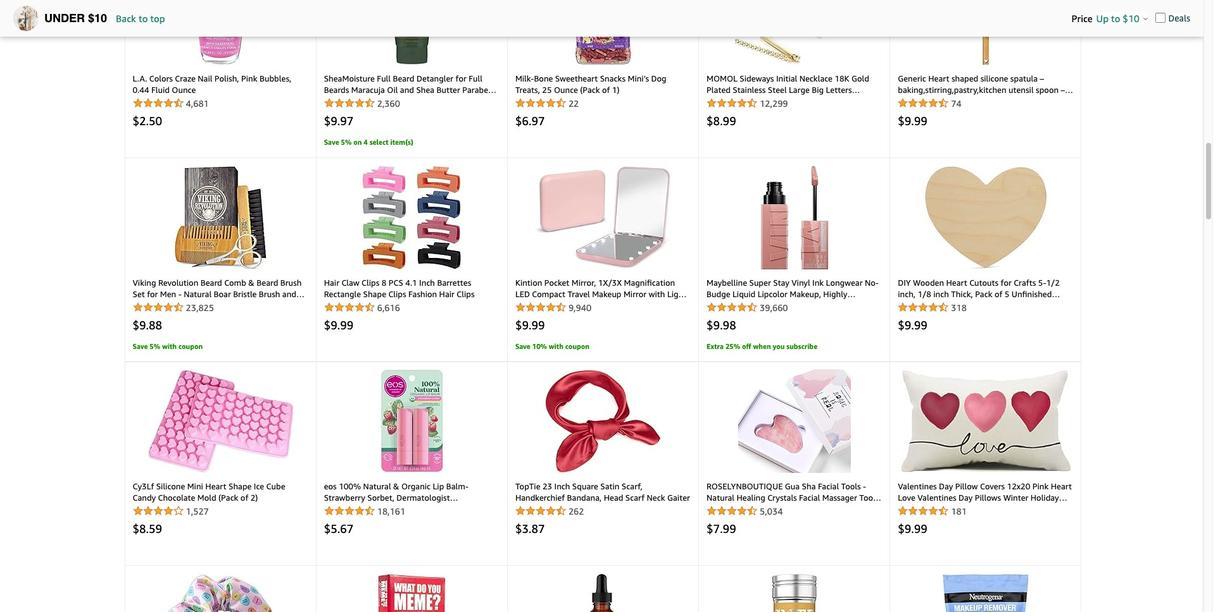 Task type: describe. For each thing, give the bounding box(es) containing it.
monogram
[[823, 96, 864, 106]]

item(s)
[[390, 138, 413, 146]]

1 vertical spatial 4
[[364, 138, 368, 146]]

1)
[[612, 85, 620, 95]]

super
[[749, 278, 771, 288]]

chocolate
[[158, 493, 195, 503]]

sheamoisture full beard detangler for full beards maracuja oil and shea butter paraben free beard detangler 4 oz
[[324, 74, 493, 106]]

vinyl
[[792, 278, 810, 288]]

2 horizontal spatial clips
[[457, 289, 475, 300]]

10%
[[532, 343, 547, 351]]

and inside sheamoisture full beard detangler for full beards maracuja oil and shea butter paraben free beard detangler 4 oz
[[400, 85, 414, 95]]

natural inside eos 100% natural & organic lip balm- strawberry sorbet, dermatologist recommended for sensitive skin, all-day moisture, 0.14 oz, 2 pack
[[363, 482, 391, 492]]

for inside roselynboutique gua sha facial tools - natural healing crystals facial massager tools for wellness relaxation (rose quartz)
[[707, 505, 718, 515]]

plated
[[707, 85, 731, 95]]

for up 5
[[1001, 278, 1012, 288]]

$8.99
[[707, 114, 736, 128]]

silicone
[[156, 482, 185, 492]]

travel
[[568, 289, 590, 300]]

fl
[[821, 312, 826, 322]]

day inside eos 100% natural & organic lip balm- strawberry sorbet, dermatologist recommended for sensitive skin, all-day moisture, 0.14 oz, 2 pack
[[464, 505, 478, 515]]

maybelline
[[707, 278, 747, 288]]

valentines day candy hearts scrunchie hair tie, valentine scrunchy with conversation hearts image
[[165, 574, 276, 613]]

massager
[[822, 493, 857, 503]]

$6.97
[[515, 114, 545, 128]]

$9.99 for 9,940
[[515, 319, 545, 333]]

dog
[[651, 74, 666, 84]]

pack inside 'diy wooden heart cutouts for crafts 5-1/2 inch, 1/8 inch thick, pack of 5 unfinished shapes for valentines day décor, by woodpeckers'
[[975, 289, 993, 300]]

neck
[[647, 493, 665, 503]]

under $10 image
[[13, 6, 39, 31]]

roselynboutique
[[707, 482, 783, 492]]

shape inside cy3lf silicone mini heart shape ice cube candy chocolate mold (pack of 2)
[[229, 482, 252, 492]]

sideways
[[740, 74, 774, 84]]

5
[[1005, 289, 1009, 300]]

sorbet,
[[367, 493, 394, 503]]

off
[[742, 343, 751, 351]]

makeup
[[592, 289, 622, 300]]

square
[[572, 482, 598, 492]]

5,034
[[760, 507, 783, 517]]

kintion
[[515, 278, 542, 288]]

inch inside toptie 23 inch square satin scarf, handkerchief bandana, head scarf neck gaiter
[[554, 482, 570, 492]]

(pack inside milk-bone sweetheart snacks mini's dog treats, 25 ounce (pack of 1)
[[580, 85, 600, 95]]

1
[[841, 312, 846, 322]]

beards
[[324, 85, 349, 95]]

extra 25% off  when you subscribe
[[707, 343, 817, 351]]

for down folding,
[[635, 312, 646, 322]]

liquid
[[733, 289, 756, 300]]

healing
[[737, 493, 765, 503]]

bubbles,
[[260, 74, 291, 84]]

l.a.
[[133, 74, 147, 84]]

neutrogena makeup remover wipes singles, daily facial cleanser towelettes, gently removes oil & makeup, alcohol-free makeup wipes, individually wrapped, 20 ct image
[[942, 574, 1029, 613]]

lip
[[433, 482, 444, 492]]

$9.99 for 74
[[898, 114, 928, 128]]

script
[[775, 96, 797, 106]]

$9.98
[[707, 319, 736, 333]]

compact
[[532, 289, 565, 300]]

no-
[[865, 278, 879, 288]]

day inside 'diy wooden heart cutouts for crafts 5-1/2 inch, 1/8 inch thick, pack of 5 unfinished shapes for valentines day décor, by woodpeckers'
[[981, 301, 995, 311]]

up to $10
[[1096, 13, 1140, 24]]

wooden
[[913, 278, 944, 288]]

pocket
[[544, 278, 569, 288]]

0 horizontal spatial $10
[[88, 11, 107, 25]]

crystals
[[767, 493, 797, 503]]

pack inside eos 100% natural & organic lip balm- strawberry sorbet, dermatologist recommended for sensitive skin, all-day moisture, 0.14 oz, 2 pack
[[399, 516, 417, 526]]

strawberry
[[324, 493, 365, 503]]

inch inside hair claw clips 8 pcs 4.1 inch barrettes rectangle shape clips fashion hair clips
[[419, 278, 435, 288]]

oz, inside maybelline super stay vinyl ink longwear no- budge liquid lipcolor makeup, highly pigmented color and instant shine, captivated, pink lipstick, 0.14 fl oz, 1 count
[[828, 312, 839, 322]]

toptie
[[515, 482, 540, 492]]

for down 1/8
[[927, 301, 938, 311]]

pink inside maybelline super stay vinyl ink longwear no- budge liquid lipcolor makeup, highly pigmented color and instant shine, captivated, pink lipstick, 0.14 fl oz, 1 count
[[751, 312, 767, 322]]

0 vertical spatial mirror
[[624, 289, 647, 300]]

2 full from the left
[[469, 74, 482, 84]]

shea
[[416, 85, 434, 95]]

pink inside kintion pocket mirror, 1x/3x magnification led compact travel makeup mirror with light for purse, 2-sided, portable, folding, handheld, small lighted mirror for gift, pink
[[666, 312, 682, 322]]

valentines day pillow covers 12x20 pink heart love valentines day pillows winter holiday lumbar pillow covers 12x20 outdoor pillowcase for home decor
[[898, 482, 1072, 526]]

23,825
[[186, 303, 214, 314]]

name
[[799, 96, 821, 106]]

sensitive
[[395, 505, 428, 515]]

bone
[[534, 74, 553, 84]]

claw
[[342, 278, 359, 288]]

0 vertical spatial tools
[[841, 482, 861, 492]]

ounce inside milk-bone sweetheart snacks mini's dog treats, 25 ounce (pack of 1)
[[554, 85, 578, 95]]

samnyte hair wax stick, wax stick for hair slick stick, hair wax stick for flyaways hair gel stick non-greasy styling cream for fly away & edge control frizz hair 2.7 oz image
[[772, 574, 817, 613]]

0 vertical spatial covers
[[980, 482, 1005, 492]]

moisture,
[[324, 516, 359, 526]]

heart inside 'diy wooden heart cutouts for crafts 5-1/2 inch, 1/8 inch thick, pack of 5 unfinished shapes for valentines day décor, by woodpeckers'
[[946, 278, 967, 288]]

diy wooden heart cutouts for crafts 5-1/2 inch, 1/8 inch thick, pack of 5 unfinished shapes for valentines day décor, by woodpeckers
[[898, 278, 1060, 322]]

with for $9.88
[[162, 343, 177, 351]]

for inside valentines day pillow covers 12x20 pink heart love valentines day pillows winter holiday lumbar pillow covers 12x20 outdoor pillowcase for home decor
[[939, 516, 950, 526]]

$9.97
[[324, 114, 354, 128]]

women
[[759, 108, 787, 118]]

l.a. colors craze nail polish, pink bubbles, 0.44 fluid ounce
[[133, 74, 291, 95]]

mirror,
[[572, 278, 596, 288]]

1 vertical spatial tools
[[859, 493, 879, 503]]

decor
[[976, 516, 998, 526]]

subscribe
[[787, 343, 817, 351]]

makeup,
[[790, 289, 821, 300]]

scarf,
[[622, 482, 643, 492]]

pink inside valentines day pillow covers 12x20 pink heart love valentines day pillows winter holiday lumbar pillow covers 12x20 outdoor pillowcase for home decor
[[1033, 482, 1049, 492]]

-
[[863, 482, 866, 492]]

organic
[[401, 482, 431, 492]]

0 vertical spatial pillow
[[955, 482, 978, 492]]

1 vertical spatial valentines
[[898, 482, 937, 492]]

22
[[569, 98, 579, 109]]

woodpeckers
[[898, 312, 948, 322]]

unfinished
[[1012, 289, 1052, 300]]

1 vertical spatial detangler
[[366, 96, 403, 106]]

$3.87
[[515, 522, 545, 536]]

0 horizontal spatial clips
[[362, 278, 379, 288]]

of inside 'diy wooden heart cutouts for crafts 5-1/2 inch, 1/8 inch thick, pack of 5 unfinished shapes for valentines day décor, by woodpeckers'
[[995, 289, 1003, 300]]

shapes
[[898, 301, 925, 311]]

0 vertical spatial detangler
[[417, 74, 453, 84]]

for inside eos 100% natural & organic lip balm- strawberry sorbet, dermatologist recommended for sensitive skin, all-day moisture, 0.14 oz, 2 pack
[[382, 505, 393, 515]]

$7.99
[[707, 522, 736, 536]]

8
[[382, 278, 386, 288]]

kintion pocket mirror, 1x/3x magnification led compact travel makeup mirror with light for purse, 2-sided, portable, folding, handheld, small lighted mirror for gift, pink
[[515, 278, 686, 322]]



Task type: locate. For each thing, give the bounding box(es) containing it.
wellness
[[720, 505, 753, 515]]

lipcolor
[[758, 289, 788, 300]]

0 horizontal spatial covers
[[954, 505, 979, 515]]

save for $9.97
[[324, 138, 339, 146]]

extra
[[707, 343, 724, 351]]

1 vertical spatial 0.14
[[361, 516, 377, 526]]

natural up sorbet,
[[363, 482, 391, 492]]

(pack right mold
[[218, 493, 238, 503]]

0 vertical spatial of
[[602, 85, 610, 95]]

4 right on
[[364, 138, 368, 146]]

beard up oil
[[393, 74, 414, 84]]

detangler
[[417, 74, 453, 84], [366, 96, 403, 106]]

hair claw clips 8 pcs 4.1 inch barrettes rectangle shape clips fashion hair clips
[[324, 278, 475, 300]]

0 horizontal spatial 12x20
[[981, 505, 1004, 515]]

pack down sensitive
[[399, 516, 417, 526]]

1 vertical spatial and
[[772, 301, 786, 311]]

head
[[604, 493, 623, 503]]

clips down pcs
[[388, 289, 406, 300]]

1 horizontal spatial of
[[602, 85, 610, 95]]

magnification
[[624, 278, 675, 288]]

1 horizontal spatial coupon
[[565, 343, 590, 351]]

4 left oz
[[405, 96, 410, 106]]

1 horizontal spatial heart
[[946, 278, 967, 288]]

$9.99 for 181
[[898, 522, 928, 536]]

momol sideways initial necklace 18k gold plated stainless steel large big letters pendant necklace script name monogram necklaces for women
[[707, 74, 869, 118]]

5% for $9.88
[[150, 343, 160, 351]]

0 horizontal spatial of
[[241, 493, 248, 503]]

0 horizontal spatial pillow
[[929, 505, 952, 515]]

for up $7.99
[[707, 505, 718, 515]]

snacks
[[600, 74, 626, 84]]

0 horizontal spatial and
[[400, 85, 414, 95]]

covers up home
[[954, 505, 979, 515]]

$8.59
[[133, 522, 162, 536]]

74
[[951, 98, 962, 109]]

necklace down stainless
[[740, 96, 773, 106]]

0 horizontal spatial ounce
[[172, 85, 196, 95]]

roselynboutique gua sha facial tools - natural healing crystals facial massager tools for wellness relaxation (rose quartz)
[[707, 482, 879, 515]]

fashion
[[408, 289, 437, 300]]

cutouts
[[969, 278, 999, 288]]

1 horizontal spatial $10
[[1123, 13, 1140, 24]]

181
[[951, 507, 967, 517]]

2 vertical spatial of
[[241, 493, 248, 503]]

eos 100% natural & organic lip balm- strawberry sorbet, dermatologist recommended for sensitive skin, all-day moisture, 0.14 oz, 2 pack
[[324, 482, 478, 526]]

longwear
[[826, 278, 863, 288]]

1 vertical spatial natural
[[707, 493, 735, 503]]

(pack inside cy3lf silicone mini heart shape ice cube candy chocolate mold (pack of 2)
[[218, 493, 238, 503]]

recommended
[[324, 505, 380, 515]]

for down led
[[515, 301, 526, 311]]

natural up wellness
[[707, 493, 735, 503]]

tools left -
[[841, 482, 861, 492]]

0 horizontal spatial heart
[[205, 482, 226, 492]]

checkbox image
[[1155, 12, 1165, 23]]

up
[[1096, 13, 1109, 24]]

and down lipcolor
[[772, 301, 786, 311]]

pink right polish,
[[241, 74, 257, 84]]

1 vertical spatial oz,
[[379, 516, 390, 526]]

when
[[753, 343, 771, 351]]

tools down -
[[859, 493, 879, 503]]

2 horizontal spatial save
[[515, 343, 530, 351]]

with right 10%
[[549, 343, 563, 351]]

heart up holiday
[[1051, 482, 1072, 492]]

0 vertical spatial facial
[[818, 482, 839, 492]]

top
[[150, 13, 165, 24]]

popover image
[[1143, 17, 1148, 20]]

1 horizontal spatial pack
[[975, 289, 993, 300]]

you
[[773, 343, 785, 351]]

1 horizontal spatial shape
[[363, 289, 386, 300]]

of left the 1)
[[602, 85, 610, 95]]

hair up rectangle
[[324, 278, 339, 288]]

0 vertical spatial beard
[[393, 74, 414, 84]]

4 inside sheamoisture full beard detangler for full beards maracuja oil and shea butter paraben free beard detangler 4 oz
[[405, 96, 410, 106]]

0 vertical spatial 4
[[405, 96, 410, 106]]

0 horizontal spatial detangler
[[366, 96, 403, 106]]

1/2
[[1046, 278, 1060, 288]]

mirror
[[624, 289, 647, 300], [610, 312, 633, 322]]

0 horizontal spatial 4
[[364, 138, 368, 146]]

covers
[[980, 482, 1005, 492], [954, 505, 979, 515]]

0 vertical spatial inch
[[419, 278, 435, 288]]

pink up holiday
[[1033, 482, 1049, 492]]

scarf
[[625, 493, 645, 503]]

facial down sha
[[799, 493, 820, 503]]

5%
[[341, 138, 352, 146], [150, 343, 160, 351]]

$10 left back
[[88, 11, 107, 25]]

to right up
[[1111, 13, 1120, 24]]

shape
[[363, 289, 386, 300], [229, 482, 252, 492]]

for up butter
[[456, 74, 467, 84]]

love
[[898, 493, 915, 503]]

0 horizontal spatial oz,
[[379, 516, 390, 526]]

sweetheart
[[555, 74, 598, 84]]

and inside maybelline super stay vinyl ink longwear no- budge liquid lipcolor makeup, highly pigmented color and instant shine, captivated, pink lipstick, 0.14 fl oz, 1 count
[[772, 301, 786, 311]]

facial up massager
[[818, 482, 839, 492]]

coupon for $9.99
[[565, 343, 590, 351]]

to for up
[[1111, 13, 1120, 24]]

1 vertical spatial (pack
[[218, 493, 238, 503]]

valentines down 'thick,'
[[940, 301, 979, 311]]

for inside sheamoisture full beard detangler for full beards maracuja oil and shea butter paraben free beard detangler 4 oz
[[456, 74, 467, 84]]

pigmented
[[707, 301, 747, 311]]

nail
[[198, 74, 212, 84]]

1 horizontal spatial (pack
[[580, 85, 600, 95]]

steel
[[768, 85, 787, 95]]

2 ounce from the left
[[554, 85, 578, 95]]

1 ounce from the left
[[172, 85, 196, 95]]

gold
[[852, 74, 869, 84]]

clips down barrettes on the top left
[[457, 289, 475, 300]]

cube
[[266, 482, 285, 492]]

1 vertical spatial facial
[[799, 493, 820, 503]]

0 vertical spatial valentines
[[940, 301, 979, 311]]

2 horizontal spatial with
[[649, 289, 665, 300]]

save down $9.88
[[133, 343, 148, 351]]

necklace up big
[[800, 74, 833, 84]]

ounce down sweetheart
[[554, 85, 578, 95]]

1,527
[[186, 507, 209, 517]]

0.14 inside eos 100% natural & organic lip balm- strawberry sorbet, dermatologist recommended for sensitive skin, all-day moisture, 0.14 oz, 2 pack
[[361, 516, 377, 526]]

back
[[116, 13, 136, 24]]

inch up fashion
[[419, 278, 435, 288]]

pink right gift,
[[666, 312, 682, 322]]

beard down maracuja
[[342, 96, 364, 106]]

12,299
[[760, 98, 788, 109]]

0 horizontal spatial coupon
[[179, 343, 203, 351]]

100%
[[339, 482, 361, 492]]

0 horizontal spatial (pack
[[218, 493, 238, 503]]

oz, left 1
[[828, 312, 839, 322]]

1 horizontal spatial ounce
[[554, 85, 578, 95]]

by
[[1022, 301, 1031, 311]]

paraben
[[462, 85, 493, 95]]

light
[[667, 289, 686, 300]]

1 vertical spatial 12x20
[[981, 505, 1004, 515]]

fluid
[[151, 85, 170, 95]]

save for $9.88
[[133, 343, 148, 351]]

treats,
[[515, 85, 540, 95]]

1 horizontal spatial pillow
[[955, 482, 978, 492]]

1 horizontal spatial save
[[324, 138, 339, 146]]

(rose
[[796, 505, 816, 515]]

0 horizontal spatial inch
[[419, 278, 435, 288]]

pillow up pillowcase on the bottom of page
[[929, 505, 952, 515]]

save for $9.99
[[515, 343, 530, 351]]

valentines inside 'diy wooden heart cutouts for crafts 5-1/2 inch, 1/8 inch thick, pack of 5 unfinished shapes for valentines day décor, by woodpeckers'
[[940, 301, 979, 311]]

2)
[[251, 493, 258, 503]]

1 horizontal spatial clips
[[388, 289, 406, 300]]

5% for $9.97
[[341, 138, 352, 146]]

with down the magnification
[[649, 289, 665, 300]]

1 vertical spatial 5%
[[150, 343, 160, 351]]

balm-
[[446, 482, 469, 492]]

1 vertical spatial of
[[995, 289, 1003, 300]]

full up oil
[[377, 74, 391, 84]]

home
[[952, 516, 974, 526]]

0 horizontal spatial natural
[[363, 482, 391, 492]]

12x20 up winter
[[1007, 482, 1030, 492]]

1 vertical spatial shape
[[229, 482, 252, 492]]

1 vertical spatial pillow
[[929, 505, 952, 515]]

clips left 8
[[362, 278, 379, 288]]

small
[[556, 312, 577, 322]]

0 vertical spatial 12x20
[[1007, 482, 1030, 492]]

12x20
[[1007, 482, 1030, 492], [981, 505, 1004, 515]]

0 horizontal spatial shape
[[229, 482, 252, 492]]

ounce down craze at the top left
[[172, 85, 196, 95]]

1 horizontal spatial full
[[469, 74, 482, 84]]

thick,
[[951, 289, 973, 300]]

diy
[[898, 278, 911, 288]]

1 vertical spatial beard
[[342, 96, 364, 106]]

deals
[[1169, 12, 1190, 23]]

0 horizontal spatial pack
[[399, 516, 417, 526]]

of left 5
[[995, 289, 1003, 300]]

maybelline super stay vinyl ink longwear no- budge liquid lipcolor makeup, highly pigmented color and instant shine, captivated, pink lipstick, 0.14 fl oz, 1 count
[[707, 278, 879, 322]]

milk-
[[515, 74, 534, 84]]

free
[[324, 96, 340, 106]]

coupon for $9.88
[[179, 343, 203, 351]]

0.14 down recommended
[[361, 516, 377, 526]]

1 vertical spatial mirror
[[610, 312, 633, 322]]

heart up mold
[[205, 482, 226, 492]]

1 horizontal spatial detangler
[[417, 74, 453, 84]]

9,940
[[569, 303, 591, 314]]

0.14 left 'fl'
[[802, 312, 819, 322]]

inch right 23
[[554, 482, 570, 492]]

initial
[[776, 74, 797, 84]]

0 horizontal spatial full
[[377, 74, 391, 84]]

day
[[981, 301, 995, 311], [939, 482, 953, 492], [959, 493, 973, 503], [464, 505, 478, 515]]

1 horizontal spatial 4
[[405, 96, 410, 106]]

shape inside hair claw clips 8 pcs 4.1 inch barrettes rectangle shape clips fashion hair clips
[[363, 289, 386, 300]]

heart up 'thick,'
[[946, 278, 967, 288]]

0 horizontal spatial 0.14
[[361, 516, 377, 526]]

for down sorbet,
[[382, 505, 393, 515]]

1 horizontal spatial 0.14
[[802, 312, 819, 322]]

1 vertical spatial hair
[[439, 289, 455, 300]]

0 vertical spatial pack
[[975, 289, 993, 300]]

$5.67
[[324, 522, 354, 536]]

natural inside roselynboutique gua sha facial tools - natural healing crystals facial massager tools for wellness relaxation (rose quartz)
[[707, 493, 735, 503]]

what do you meme? 90 day fiancé expansion pack – designed to be added to core party game image
[[378, 574, 446, 613]]

$9.88
[[133, 319, 162, 333]]

0 vertical spatial 5%
[[341, 138, 352, 146]]

1 vertical spatial pack
[[399, 516, 417, 526]]

1 vertical spatial inch
[[554, 482, 570, 492]]

0 horizontal spatial necklace
[[740, 96, 773, 106]]

of inside milk-bone sweetheart snacks mini's dog treats, 25 ounce (pack of 1)
[[602, 85, 610, 95]]

pink
[[241, 74, 257, 84], [666, 312, 682, 322], [751, 312, 767, 322], [1033, 482, 1049, 492]]

0 vertical spatial shape
[[363, 289, 386, 300]]

0 vertical spatial (pack
[[580, 85, 600, 95]]

$9.99 for 318
[[898, 319, 928, 333]]

0 horizontal spatial hair
[[324, 278, 339, 288]]

mielle organics rosemary mint scalp & hair strengthening oil for all hair types, 2 ounce image
[[579, 574, 627, 613]]

lighted
[[579, 312, 607, 322]]

to for back
[[139, 13, 148, 24]]

5% left on
[[341, 138, 352, 146]]

satin
[[600, 482, 620, 492]]

1 horizontal spatial natural
[[707, 493, 735, 503]]

1 coupon from the left
[[179, 343, 203, 351]]

detangler down oil
[[366, 96, 403, 106]]

momol
[[707, 74, 738, 84]]

on
[[353, 138, 362, 146]]

mold
[[197, 493, 216, 503]]

1 vertical spatial covers
[[954, 505, 979, 515]]

1/8
[[918, 289, 931, 300]]

pink down color
[[751, 312, 767, 322]]

oz, left 2
[[379, 516, 390, 526]]

for left '181'
[[939, 516, 950, 526]]

pillow up pillows
[[955, 482, 978, 492]]

0 horizontal spatial beard
[[342, 96, 364, 106]]

0 vertical spatial oz,
[[828, 312, 839, 322]]

2 vertical spatial valentines
[[918, 493, 957, 503]]

for left women
[[745, 108, 756, 118]]

detangler up shea at the left of page
[[417, 74, 453, 84]]

necklaces
[[707, 108, 743, 118]]

1 horizontal spatial and
[[772, 301, 786, 311]]

of
[[602, 85, 610, 95], [995, 289, 1003, 300], [241, 493, 248, 503]]

shape down 8
[[363, 289, 386, 300]]

mirror down folding,
[[610, 312, 633, 322]]

ounce inside the l.a. colors craze nail polish, pink bubbles, 0.44 fluid ounce
[[172, 85, 196, 95]]

instant
[[788, 301, 814, 311]]

inch,
[[898, 289, 916, 300]]

pack
[[975, 289, 993, 300], [399, 516, 417, 526]]

0 vertical spatial 0.14
[[802, 312, 819, 322]]

0.14 inside maybelline super stay vinyl ink longwear no- budge liquid lipcolor makeup, highly pigmented color and instant shine, captivated, pink lipstick, 0.14 fl oz, 1 count
[[802, 312, 819, 322]]

with down $9.88
[[162, 343, 177, 351]]

heart inside valentines day pillow covers 12x20 pink heart love valentines day pillows winter holiday lumbar pillow covers 12x20 outdoor pillowcase for home decor
[[1051, 482, 1072, 492]]

full up paraben
[[469, 74, 482, 84]]

4.1
[[405, 278, 417, 288]]

5% down $9.88
[[150, 343, 160, 351]]

oz, inside eos 100% natural & organic lip balm- strawberry sorbet, dermatologist recommended for sensitive skin, all-day moisture, 0.14 oz, 2 pack
[[379, 516, 390, 526]]

heart inside cy3lf silicone mini heart shape ice cube candy chocolate mold (pack of 2)
[[205, 482, 226, 492]]

1 horizontal spatial inch
[[554, 482, 570, 492]]

coupon down small on the left of the page
[[565, 343, 590, 351]]

oz,
[[828, 312, 839, 322], [379, 516, 390, 526]]

1 horizontal spatial hair
[[439, 289, 455, 300]]

18k
[[835, 74, 849, 84]]

1 horizontal spatial beard
[[393, 74, 414, 84]]

0 vertical spatial hair
[[324, 278, 339, 288]]

valentines up '181'
[[918, 493, 957, 503]]

2 horizontal spatial of
[[995, 289, 1003, 300]]

pack down cutouts
[[975, 289, 993, 300]]

and up oz
[[400, 85, 414, 95]]

2 coupon from the left
[[565, 343, 590, 351]]

purse,
[[528, 301, 551, 311]]

1 horizontal spatial 12x20
[[1007, 482, 1030, 492]]

0 horizontal spatial with
[[162, 343, 177, 351]]

to left top at the left top of page
[[139, 13, 148, 24]]

butter
[[437, 85, 460, 95]]

0 vertical spatial and
[[400, 85, 414, 95]]

of inside cy3lf silicone mini heart shape ice cube candy chocolate mold (pack of 2)
[[241, 493, 248, 503]]

2 horizontal spatial heart
[[1051, 482, 1072, 492]]

coupon down 23,825
[[179, 343, 203, 351]]

sha
[[802, 482, 816, 492]]

covers up pillows
[[980, 482, 1005, 492]]

0 horizontal spatial save
[[133, 343, 148, 351]]

4
[[405, 96, 410, 106], [364, 138, 368, 146]]

0 vertical spatial natural
[[363, 482, 391, 492]]

4,681
[[186, 98, 209, 109]]

shape up 2)
[[229, 482, 252, 492]]

save left 10%
[[515, 343, 530, 351]]

to
[[1111, 13, 1120, 24], [139, 13, 148, 24]]

$9.99 for 6,616
[[324, 319, 354, 333]]

1 horizontal spatial necklace
[[800, 74, 833, 84]]

hair down barrettes on the top left
[[439, 289, 455, 300]]

save down $9.97
[[324, 138, 339, 146]]

1 horizontal spatial to
[[1111, 13, 1120, 24]]

valentines up love
[[898, 482, 937, 492]]

(pack down sweetheart
[[580, 85, 600, 95]]

mini
[[187, 482, 203, 492]]

12x20 down pillows
[[981, 505, 1004, 515]]

1 vertical spatial necklace
[[740, 96, 773, 106]]

with for $9.99
[[549, 343, 563, 351]]

(pack
[[580, 85, 600, 95], [218, 493, 238, 503]]

count
[[848, 312, 870, 322]]

$10 left 'popover' image
[[1123, 13, 1140, 24]]

0 horizontal spatial to
[[139, 13, 148, 24]]

1 full from the left
[[377, 74, 391, 84]]

with inside kintion pocket mirror, 1x/3x magnification led compact travel makeup mirror with light for purse, 2-sided, portable, folding, handheld, small lighted mirror for gift, pink
[[649, 289, 665, 300]]

of left 2)
[[241, 493, 248, 503]]

mirror up folding,
[[624, 289, 647, 300]]

for inside 'momol sideways initial necklace 18k gold plated stainless steel large big letters pendant necklace script name monogram necklaces for women'
[[745, 108, 756, 118]]

pink inside the l.a. colors craze nail polish, pink bubbles, 0.44 fluid ounce
[[241, 74, 257, 84]]

0 horizontal spatial 5%
[[150, 343, 160, 351]]



Task type: vqa. For each thing, say whether or not it's contained in the screenshot.


